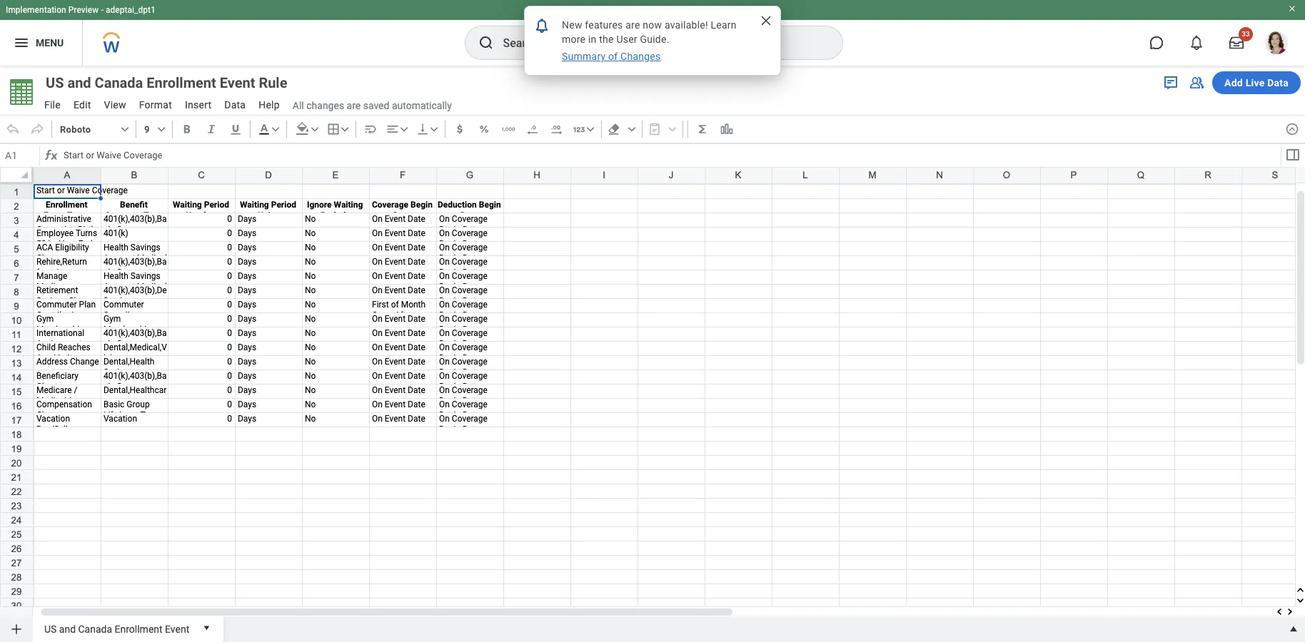 Task type: vqa. For each thing, say whether or not it's contained in the screenshot.
Export
no



Task type: locate. For each thing, give the bounding box(es) containing it.
0 vertical spatial data
[[1267, 77, 1289, 89]]

format
[[139, 99, 172, 111]]

5 chevron down small image from the left
[[583, 122, 597, 136]]

33 button
[[1221, 27, 1253, 59]]

us up 'file'
[[46, 74, 64, 91]]

search image
[[477, 34, 494, 51]]

italics image
[[204, 122, 218, 136]]

event left rule
[[220, 74, 255, 91]]

chevron down small image left border all image
[[308, 122, 322, 136]]

0 vertical spatial event
[[220, 74, 255, 91]]

us right add footer ws image
[[44, 624, 57, 635]]

data inside menus menu bar
[[224, 99, 246, 111]]

us and canada enrollment event button
[[39, 617, 195, 640]]

chart image
[[719, 122, 734, 136]]

guide.
[[640, 34, 669, 45]]

grid
[[0, 167, 1305, 643]]

are for changes
[[347, 100, 361, 111]]

None text field
[[1, 146, 39, 166]]

1 vertical spatial enrollment
[[115, 624, 163, 635]]

user
[[616, 34, 637, 45]]

thousands comma image
[[501, 122, 515, 136]]

0 horizontal spatial are
[[347, 100, 361, 111]]

enrollment left caret down small icon
[[115, 624, 163, 635]]

0 vertical spatial are
[[626, 19, 640, 31]]

border all image
[[326, 122, 340, 136]]

enrollment
[[147, 74, 216, 91], [115, 624, 163, 635]]

0 vertical spatial and
[[67, 74, 91, 91]]

and
[[67, 74, 91, 91], [59, 624, 76, 635]]

us for us and canada enrollment event
[[44, 624, 57, 635]]

enrollment inside us and canada enrollment event rule button
[[147, 74, 216, 91]]

menu
[[36, 37, 64, 48]]

data
[[1267, 77, 1289, 89], [224, 99, 246, 111]]

automatically
[[392, 100, 452, 111]]

4 chevron down small image from the left
[[427, 122, 441, 136]]

chevron down small image down help
[[268, 122, 283, 136]]

chevron down small image
[[118, 122, 132, 136], [268, 122, 283, 136], [308, 122, 322, 136], [427, 122, 441, 136], [583, 122, 597, 136]]

canada
[[95, 74, 143, 91], [78, 624, 112, 635]]

data right live
[[1267, 77, 1289, 89]]

1 vertical spatial event
[[165, 624, 189, 635]]

add zero image
[[550, 122, 564, 136]]

are left saved
[[347, 100, 361, 111]]

us
[[46, 74, 64, 91], [44, 624, 57, 635]]

are for features
[[626, 19, 640, 31]]

menu banner
[[0, 0, 1305, 66]]

and for us and canada enrollment event
[[59, 624, 76, 635]]

add live data button
[[1212, 71, 1301, 94]]

chevron down small image left eraser icon
[[583, 122, 597, 136]]

saved
[[363, 100, 389, 111]]

and up edit
[[67, 74, 91, 91]]

implementation preview -   adeptai_dpt1
[[6, 5, 156, 15]]

chevron down small image left text wrap image
[[338, 122, 352, 136]]

learn
[[711, 19, 737, 31]]

us and canada enrollment event rule button
[[39, 73, 313, 93]]

align bottom image
[[415, 122, 430, 136]]

2 chevron down small image from the left
[[338, 122, 352, 136]]

profile logan mcneil image
[[1265, 31, 1288, 57]]

chevron down small image inside the '9' popup button
[[154, 122, 168, 136]]

chevron down small image
[[154, 122, 168, 136], [338, 122, 352, 136], [397, 122, 411, 136], [625, 122, 639, 136]]

all changes are saved automatically button
[[287, 99, 452, 112]]

eraser image
[[607, 122, 621, 136]]

are up user
[[626, 19, 640, 31]]

new
[[562, 19, 582, 31]]

1 vertical spatial and
[[59, 624, 76, 635]]

of
[[608, 51, 618, 62]]

Search Workday  search field
[[503, 27, 813, 59]]

chevron down small image right 9 on the top left
[[154, 122, 168, 136]]

live
[[1246, 77, 1265, 89]]

more
[[562, 34, 586, 45]]

chevron down small image inside "roboto" dropdown button
[[118, 122, 132, 136]]

view
[[104, 99, 126, 111]]

chevron down small image left align bottom icon
[[397, 122, 411, 136]]

x image
[[759, 14, 773, 28]]

add footer ws image
[[9, 623, 24, 637]]

3 chevron down small image from the left
[[308, 122, 322, 136]]

are inside button
[[347, 100, 361, 111]]

summary of changes link
[[560, 49, 662, 64]]

help
[[259, 99, 280, 111]]

data up underline icon
[[224, 99, 246, 111]]

toolbar container region
[[0, 115, 1279, 144]]

1 vertical spatial are
[[347, 100, 361, 111]]

dollar sign image
[[452, 122, 467, 136]]

insert
[[185, 99, 212, 111]]

1 chevron down small image from the left
[[154, 122, 168, 136]]

9 button
[[139, 118, 169, 141]]

1 vertical spatial data
[[224, 99, 246, 111]]

4 chevron down small image from the left
[[625, 122, 639, 136]]

underline image
[[228, 122, 243, 136]]

1 chevron down small image from the left
[[118, 122, 132, 136]]

9
[[144, 124, 150, 135]]

are inside new features are now available! learn more in the user guide. summary of changes
[[626, 19, 640, 31]]

bold image
[[180, 122, 194, 136]]

edit
[[73, 99, 91, 111]]

1 vertical spatial us
[[44, 624, 57, 635]]

1 vertical spatial canada
[[78, 624, 112, 635]]

event
[[220, 74, 255, 91], [165, 624, 189, 635]]

autosum image
[[695, 122, 709, 136]]

0 vertical spatial canada
[[95, 74, 143, 91]]

0 vertical spatial us
[[46, 74, 64, 91]]

event left caret down small icon
[[165, 624, 189, 635]]

chevron down small image left 9 on the top left
[[118, 122, 132, 136]]

chevron down small image right eraser icon
[[625, 122, 639, 136]]

0 horizontal spatial data
[[224, 99, 246, 111]]

fx image
[[43, 147, 60, 164]]

1 horizontal spatial event
[[220, 74, 255, 91]]

changes
[[621, 51, 661, 62]]

changes
[[306, 100, 344, 111]]

enrollment inside us and canada enrollment event button
[[115, 624, 163, 635]]

are
[[626, 19, 640, 31], [347, 100, 361, 111]]

and right add footer ws image
[[59, 624, 76, 635]]

1 horizontal spatial data
[[1267, 77, 1289, 89]]

enrollment up insert
[[147, 74, 216, 91]]

close environment banner image
[[1288, 4, 1297, 13]]

inbox large image
[[1229, 36, 1244, 50]]

enrollment for us and canada enrollment event
[[115, 624, 163, 635]]

0 vertical spatial enrollment
[[147, 74, 216, 91]]

add live data
[[1224, 77, 1289, 89]]

file
[[44, 99, 61, 111]]

activity stream image
[[1162, 74, 1180, 91]]

2 chevron down small image from the left
[[268, 122, 283, 136]]

in
[[588, 34, 597, 45]]

0 horizontal spatial event
[[165, 624, 189, 635]]

chevron down small image left dollar sign 'image'
[[427, 122, 441, 136]]

1 horizontal spatial are
[[626, 19, 640, 31]]



Task type: describe. For each thing, give the bounding box(es) containing it.
canada for us and canada enrollment event
[[78, 624, 112, 635]]

caret down small image
[[199, 621, 214, 635]]

menus menu bar
[[37, 95, 287, 117]]

numbers image
[[572, 122, 586, 136]]

percentage image
[[477, 122, 491, 136]]

preview
[[68, 5, 99, 15]]

available!
[[665, 19, 708, 31]]

all changes are saved automatically
[[293, 100, 452, 111]]

implementation
[[6, 5, 66, 15]]

remove zero image
[[525, 122, 540, 136]]

rule
[[259, 74, 287, 91]]

canada for us and canada enrollment event rule
[[95, 74, 143, 91]]

-
[[101, 5, 104, 15]]

new features are now available! learn more in the user guide. summary of changes
[[562, 19, 739, 62]]

us for us and canada enrollment event rule
[[46, 74, 64, 91]]

roboto button
[[55, 118, 133, 141]]

summary
[[562, 51, 606, 62]]

the
[[599, 34, 614, 45]]

3 chevron down small image from the left
[[397, 122, 411, 136]]

notifications large image
[[1189, 36, 1204, 50]]

33
[[1242, 30, 1250, 38]]

caret up image
[[1287, 623, 1301, 637]]

event for us and canada enrollment event rule
[[220, 74, 255, 91]]

event for us and canada enrollment event
[[165, 624, 189, 635]]

justify image
[[13, 34, 30, 51]]

adeptai_dpt1
[[106, 5, 156, 15]]

data inside button
[[1267, 77, 1289, 89]]

Formula Bar text field
[[60, 146, 1279, 166]]

chevron up circle image
[[1285, 122, 1299, 136]]

all
[[293, 100, 304, 111]]

align left image
[[385, 122, 400, 136]]

features
[[585, 19, 623, 31]]

menu button
[[0, 20, 82, 66]]

add
[[1224, 77, 1243, 89]]

and for us and canada enrollment event rule
[[67, 74, 91, 91]]

us and canada enrollment event rule
[[46, 74, 287, 91]]

enrollment for us and canada enrollment event rule
[[147, 74, 216, 91]]

roboto
[[60, 124, 91, 135]]

notifications image
[[533, 17, 550, 34]]

text wrap image
[[363, 122, 377, 136]]

formula editor image
[[1284, 146, 1301, 164]]

us and canada enrollment event
[[44, 624, 189, 635]]

media classroom image
[[1188, 74, 1205, 91]]

now
[[643, 19, 662, 31]]



